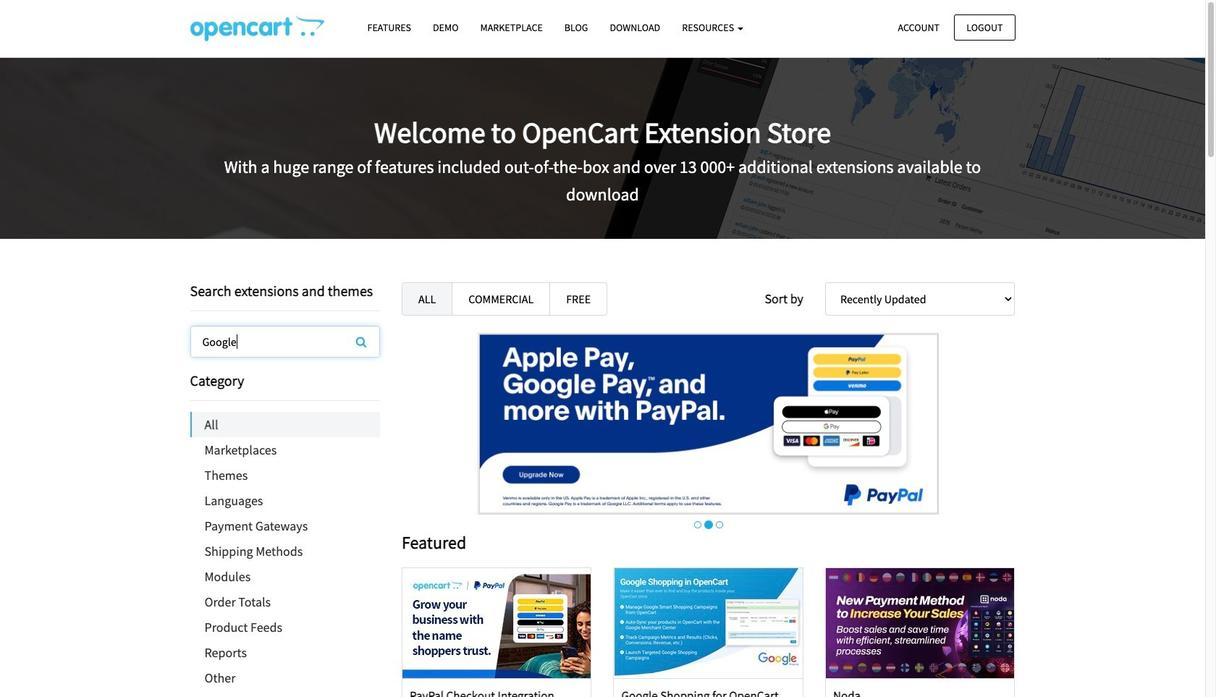 Task type: describe. For each thing, give the bounding box(es) containing it.
search image
[[356, 336, 367, 348]]

paypal checkout integration image
[[403, 569, 591, 679]]

opencart extensions image
[[190, 15, 324, 41]]

noda image
[[826, 569, 1015, 679]]



Task type: vqa. For each thing, say whether or not it's contained in the screenshot.
Google Shopping for OpenCart image
yes



Task type: locate. For each thing, give the bounding box(es) containing it.
google shopping for opencart image
[[615, 569, 803, 679]]

paypal payment gateway image
[[478, 333, 939, 515]]

None text field
[[191, 327, 379, 357]]



